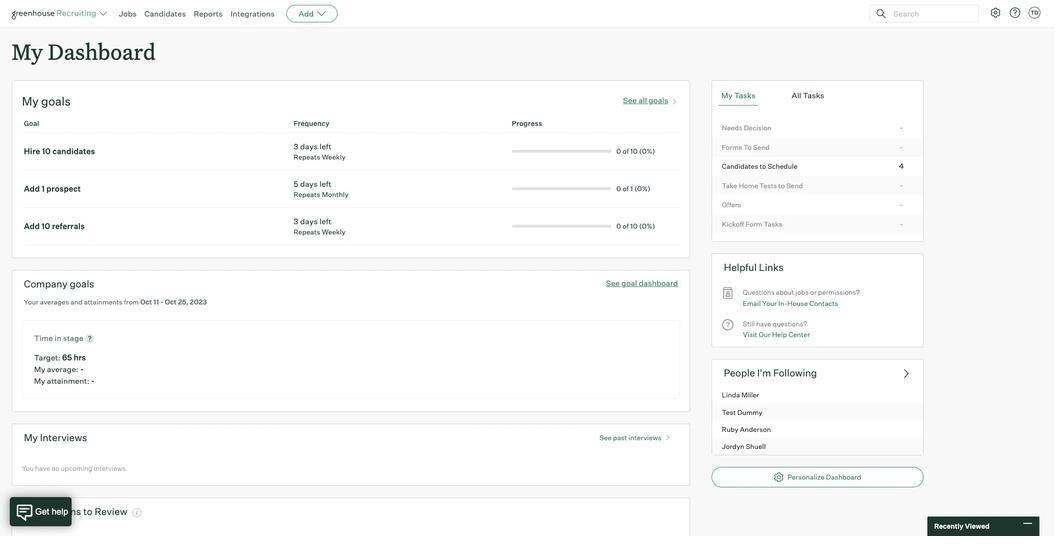 Task type: describe. For each thing, give the bounding box(es) containing it.
offers
[[722, 201, 741, 209]]

integrations link
[[231, 9, 275, 19]]

1 horizontal spatial 1
[[631, 185, 633, 193]]

candidates
[[52, 147, 95, 156]]

linda miller link
[[712, 387, 923, 404]]

kickoff form tasks
[[722, 220, 783, 228]]

time
[[34, 334, 53, 343]]

personalize dashboard link
[[712, 468, 924, 488]]

help
[[772, 331, 787, 339]]

td button
[[1029, 7, 1041, 19]]

test dummy
[[722, 409, 763, 417]]

dummy
[[738, 409, 763, 417]]

see for company goals
[[606, 279, 620, 289]]

goal
[[622, 279, 637, 289]]

of for hire 10 candidates
[[623, 147, 629, 156]]

progress bar for candidates
[[512, 150, 612, 153]]

jordyn shuell
[[722, 443, 766, 451]]

your inside questions about jobs or permissions? email your in-house contacts
[[762, 299, 777, 308]]

repeats for add 1 prospect
[[294, 191, 320, 199]]

our
[[759, 331, 771, 339]]

you have no upcoming interviews.
[[22, 465, 128, 473]]

candidates to schedule
[[722, 162, 798, 171]]

personalize dashboard
[[788, 473, 861, 482]]

my for my dashboard
[[12, 37, 43, 66]]

goals for my goals
[[41, 94, 71, 109]]

tests
[[760, 182, 777, 190]]

0 for add 10 referrals
[[617, 222, 621, 231]]

left for referrals
[[320, 217, 332, 227]]

ruby anderson
[[722, 426, 771, 434]]

email
[[743, 299, 761, 308]]

Search text field
[[891, 7, 970, 21]]

time in
[[34, 334, 63, 343]]

repeats for add 10 referrals
[[294, 228, 320, 236]]

permissions?
[[818, 289, 860, 297]]

decision
[[744, 124, 772, 132]]

left for prospect
[[320, 179, 332, 189]]

5
[[294, 179, 298, 189]]

recently
[[935, 523, 964, 531]]

of for add 1 prospect
[[623, 185, 629, 193]]

my for my tasks
[[722, 91, 733, 100]]

progress bar for prospect
[[512, 188, 612, 191]]

needs decision
[[722, 124, 772, 132]]

my tasks
[[722, 91, 756, 100]]

0 of 10 (0%) for hire 10 candidates
[[617, 147, 655, 156]]

1 vertical spatial to
[[779, 182, 785, 190]]

interviews
[[40, 432, 87, 444]]

candidates for candidates to schedule
[[722, 162, 758, 171]]

11
[[153, 298, 159, 307]]

applications to review
[[24, 506, 127, 519]]

days for add 1 prospect
[[300, 179, 318, 189]]

viewed
[[965, 523, 990, 531]]

10 up '0 of 1 (0%)'
[[631, 147, 638, 156]]

10 left referrals
[[41, 222, 50, 232]]

about
[[776, 289, 794, 297]]

3 for hire 10 candidates
[[294, 142, 298, 152]]

reports
[[194, 9, 223, 19]]

progress bar for referrals
[[512, 225, 612, 228]]

25,
[[178, 298, 188, 307]]

i'm
[[757, 367, 771, 379]]

0 for hire 10 candidates
[[617, 147, 621, 156]]

still have questions? visit our help center
[[743, 320, 810, 339]]

ruby
[[722, 426, 739, 434]]

center
[[789, 331, 810, 339]]

to for review
[[83, 506, 93, 519]]

averages
[[40, 298, 69, 307]]

personalize
[[788, 473, 825, 482]]

my goals
[[22, 94, 71, 109]]

prospect
[[46, 184, 81, 194]]

visit our help center link
[[743, 330, 810, 341]]

see goal dashboard
[[606, 279, 678, 289]]

see past interviews link
[[595, 430, 678, 442]]

jordyn
[[722, 443, 745, 451]]

take home tests to send
[[722, 182, 803, 190]]

1 vertical spatial send
[[787, 182, 803, 190]]

weekly for add 10 referrals
[[322, 228, 346, 236]]

links
[[759, 262, 784, 274]]

5 days left repeats monthly
[[294, 179, 349, 199]]

frequency
[[294, 119, 330, 128]]

in-
[[779, 299, 788, 308]]

you
[[22, 465, 34, 473]]

jobs
[[796, 289, 809, 297]]

1 horizontal spatial tasks
[[764, 220, 783, 228]]

attainments
[[84, 298, 123, 307]]

take
[[722, 182, 738, 190]]

weekly for hire 10 candidates
[[322, 153, 346, 161]]

helpful
[[724, 262, 757, 274]]

form
[[746, 220, 763, 228]]

interviews
[[629, 434, 662, 442]]

dashboard for my dashboard
[[48, 37, 156, 66]]

0 of 1 (0%)
[[617, 185, 651, 193]]

10 down '0 of 1 (0%)'
[[631, 222, 638, 231]]

days for hire 10 candidates
[[300, 142, 318, 152]]

company
[[24, 278, 68, 290]]

all
[[639, 95, 647, 105]]

average:
[[47, 365, 78, 375]]

candidates link
[[144, 9, 186, 19]]

3 days left repeats weekly for hire 10 candidates
[[294, 142, 346, 161]]

4
[[899, 161, 904, 171]]

people i'm following
[[724, 367, 817, 379]]

1 oct from the left
[[140, 298, 152, 307]]

hire
[[24, 147, 40, 156]]

my for my interviews
[[24, 432, 38, 444]]

monthly
[[322, 191, 349, 199]]

still
[[743, 320, 755, 328]]

have for no
[[35, 465, 50, 473]]

3 for add 10 referrals
[[294, 217, 298, 227]]



Task type: locate. For each thing, give the bounding box(es) containing it.
applications
[[24, 506, 81, 519]]

3
[[294, 142, 298, 152], [294, 217, 298, 227]]

1 progress bar from the top
[[512, 150, 612, 153]]

company goals
[[24, 278, 94, 290]]

3 days from the top
[[300, 217, 318, 227]]

0 vertical spatial progress bar
[[512, 150, 612, 153]]

1 vertical spatial progress bar
[[512, 188, 612, 191]]

0 vertical spatial left
[[320, 142, 332, 152]]

test dummy link
[[712, 404, 923, 421]]

add for add 1 prospect
[[24, 184, 40, 194]]

send
[[753, 143, 770, 151], [787, 182, 803, 190]]

my for my goals
[[22, 94, 39, 109]]

to for schedule
[[760, 162, 766, 171]]

1 repeats from the top
[[294, 153, 320, 161]]

0 for add 1 prospect
[[617, 185, 621, 193]]

see left past
[[600, 434, 612, 442]]

2 vertical spatial days
[[300, 217, 318, 227]]

candidates right "jobs" link
[[144, 9, 186, 19]]

3 days left repeats weekly down the frequency
[[294, 142, 346, 161]]

my dashboard
[[12, 37, 156, 66]]

3 progress bar from the top
[[512, 225, 612, 228]]

3 0 from the top
[[617, 222, 621, 231]]

add 1 prospect
[[24, 184, 81, 194]]

repeats down 5
[[294, 191, 320, 199]]

add for add 10 referrals
[[24, 222, 40, 232]]

my
[[12, 37, 43, 66], [722, 91, 733, 100], [22, 94, 39, 109], [34, 365, 45, 375], [34, 376, 45, 386], [24, 432, 38, 444]]

2 vertical spatial to
[[83, 506, 93, 519]]

1 of from the top
[[623, 147, 629, 156]]

1 vertical spatial left
[[320, 179, 332, 189]]

(0%) for add 10 referrals
[[639, 222, 655, 231]]

0 horizontal spatial oct
[[140, 298, 152, 307]]

1 vertical spatial 3 days left repeats weekly
[[294, 217, 346, 236]]

0 vertical spatial (0%)
[[639, 147, 655, 156]]

my interviews
[[24, 432, 87, 444]]

2 0 of 10 (0%) from the top
[[617, 222, 655, 231]]

goals for company goals
[[70, 278, 94, 290]]

questions?
[[773, 320, 807, 328]]

anderson
[[740, 426, 771, 434]]

upcoming
[[61, 465, 92, 473]]

see for my goals
[[623, 95, 637, 105]]

1 horizontal spatial send
[[787, 182, 803, 190]]

my tasks button
[[719, 86, 758, 106]]

email your in-house contacts link
[[743, 298, 838, 309]]

2 weekly from the top
[[322, 228, 346, 236]]

0 vertical spatial dashboard
[[48, 37, 156, 66]]

1
[[41, 184, 45, 194], [631, 185, 633, 193]]

review
[[95, 506, 127, 519]]

linda
[[722, 391, 740, 400]]

0 horizontal spatial send
[[753, 143, 770, 151]]

tasks up the needs decision
[[734, 91, 756, 100]]

contacts
[[810, 299, 838, 308]]

questions
[[743, 289, 775, 297]]

schedule
[[768, 162, 798, 171]]

goals
[[41, 94, 71, 109], [649, 95, 668, 105], [70, 278, 94, 290]]

tasks right form
[[764, 220, 783, 228]]

oct left the 11
[[140, 298, 152, 307]]

(0%) for add 1 prospect
[[635, 185, 651, 193]]

2 days from the top
[[300, 179, 318, 189]]

dashboard
[[48, 37, 156, 66], [826, 473, 861, 482]]

attainment:
[[47, 376, 89, 386]]

0 of 10 (0%) for add 10 referrals
[[617, 222, 655, 231]]

candidates down the forms to send
[[722, 162, 758, 171]]

configure image
[[990, 7, 1002, 19]]

2 oct from the left
[[165, 298, 177, 307]]

0 horizontal spatial 1
[[41, 184, 45, 194]]

1 vertical spatial 0 of 10 (0%)
[[617, 222, 655, 231]]

0 vertical spatial send
[[753, 143, 770, 151]]

1 horizontal spatial dashboard
[[826, 473, 861, 482]]

add
[[299, 9, 314, 19], [24, 184, 40, 194], [24, 222, 40, 232]]

1 vertical spatial repeats
[[294, 191, 320, 199]]

2 vertical spatial of
[[623, 222, 629, 231]]

td button
[[1027, 5, 1043, 20]]

2 vertical spatial 0
[[617, 222, 621, 231]]

0 vertical spatial weekly
[[322, 153, 346, 161]]

all tasks
[[792, 91, 825, 100]]

tab list containing my tasks
[[719, 86, 916, 106]]

2 horizontal spatial to
[[779, 182, 785, 190]]

see left all
[[623, 95, 637, 105]]

my inside my tasks button
[[722, 91, 733, 100]]

1 days from the top
[[300, 142, 318, 152]]

dashboard down "jobs" link
[[48, 37, 156, 66]]

2 vertical spatial see
[[600, 434, 612, 442]]

have inside still have questions? visit our help center
[[757, 320, 771, 328]]

oct
[[140, 298, 152, 307], [165, 298, 177, 307]]

needs
[[722, 124, 743, 132]]

jordyn shuell link
[[712, 438, 923, 455]]

greenhouse recruiting image
[[12, 8, 99, 19]]

days for add 10 referrals
[[300, 217, 318, 227]]

to right "tests"
[[779, 182, 785, 190]]

of
[[623, 147, 629, 156], [623, 185, 629, 193], [623, 222, 629, 231]]

1 vertical spatial 0
[[617, 185, 621, 193]]

your left in-
[[762, 299, 777, 308]]

days right 5
[[300, 179, 318, 189]]

dashboard for personalize dashboard
[[826, 473, 861, 482]]

0 vertical spatial repeats
[[294, 153, 320, 161]]

3 days left repeats weekly
[[294, 142, 346, 161], [294, 217, 346, 236]]

0 vertical spatial 0 of 10 (0%)
[[617, 147, 655, 156]]

0 of 10 (0%) down '0 of 1 (0%)'
[[617, 222, 655, 231]]

weekly up 5 days left repeats monthly
[[322, 153, 346, 161]]

1 3 days left repeats weekly from the top
[[294, 142, 346, 161]]

10 right hire
[[42, 147, 51, 156]]

1 horizontal spatial have
[[757, 320, 771, 328]]

test
[[722, 409, 736, 417]]

oct left 25,
[[165, 298, 177, 307]]

2 repeats from the top
[[294, 191, 320, 199]]

1 horizontal spatial candidates
[[722, 162, 758, 171]]

2 3 days left repeats weekly from the top
[[294, 217, 346, 236]]

add button
[[287, 5, 338, 22]]

send right the to at the top
[[753, 143, 770, 151]]

2 vertical spatial repeats
[[294, 228, 320, 236]]

2 left from the top
[[320, 179, 332, 189]]

repeats inside 5 days left repeats monthly
[[294, 191, 320, 199]]

kickoff
[[722, 220, 744, 228]]

weekly down monthly
[[322, 228, 346, 236]]

questions about jobs or permissions? email your in-house contacts
[[743, 289, 860, 308]]

or
[[810, 289, 817, 297]]

3 days left repeats weekly for add 10 referrals
[[294, 217, 346, 236]]

1 0 of 10 (0%) from the top
[[617, 147, 655, 156]]

2 vertical spatial add
[[24, 222, 40, 232]]

left up monthly
[[320, 179, 332, 189]]

add inside popup button
[[299, 9, 314, 19]]

target:
[[34, 353, 60, 363]]

left down the frequency
[[320, 142, 332, 152]]

0
[[617, 147, 621, 156], [617, 185, 621, 193], [617, 222, 621, 231]]

1 horizontal spatial to
[[760, 162, 766, 171]]

ruby anderson link
[[712, 421, 923, 438]]

left for candidates
[[320, 142, 332, 152]]

all
[[792, 91, 802, 100]]

3 of from the top
[[623, 222, 629, 231]]

target: 65 hrs my average: - my attainment: -
[[34, 353, 95, 386]]

stage
[[63, 334, 83, 343]]

tasks inside my tasks button
[[734, 91, 756, 100]]

1 vertical spatial 3
[[294, 217, 298, 227]]

1 3 from the top
[[294, 142, 298, 152]]

0 horizontal spatial candidates
[[144, 9, 186, 19]]

forms to send
[[722, 143, 770, 151]]

1 left from the top
[[320, 142, 332, 152]]

0 horizontal spatial to
[[83, 506, 93, 519]]

progress bar
[[512, 150, 612, 153], [512, 188, 612, 191], [512, 225, 612, 228]]

in
[[55, 334, 61, 343]]

2 of from the top
[[623, 185, 629, 193]]

1 vertical spatial candidates
[[722, 162, 758, 171]]

(0%) for hire 10 candidates
[[639, 147, 655, 156]]

0 horizontal spatial your
[[24, 298, 39, 307]]

tasks right the all
[[803, 91, 825, 100]]

3 left from the top
[[320, 217, 332, 227]]

have for questions?
[[757, 320, 771, 328]]

1 vertical spatial see
[[606, 279, 620, 289]]

jobs link
[[119, 9, 137, 19]]

your down company
[[24, 298, 39, 307]]

1 vertical spatial days
[[300, 179, 318, 189]]

to left review
[[83, 506, 93, 519]]

see past interviews
[[600, 434, 662, 442]]

hrs
[[74, 353, 86, 363]]

2 horizontal spatial tasks
[[803, 91, 825, 100]]

1 weekly from the top
[[322, 153, 346, 161]]

days inside 5 days left repeats monthly
[[300, 179, 318, 189]]

0 of 10 (0%) up '0 of 1 (0%)'
[[617, 147, 655, 156]]

65
[[62, 353, 72, 363]]

1 0 from the top
[[617, 147, 621, 156]]

0 vertical spatial have
[[757, 320, 771, 328]]

1 vertical spatial add
[[24, 184, 40, 194]]

add for add
[[299, 9, 314, 19]]

to up "take home tests to send"
[[760, 162, 766, 171]]

have left no
[[35, 465, 50, 473]]

people i'm following link
[[712, 359, 924, 387]]

have up our
[[757, 320, 771, 328]]

0 horizontal spatial dashboard
[[48, 37, 156, 66]]

3 repeats from the top
[[294, 228, 320, 236]]

3 down the frequency
[[294, 142, 298, 152]]

0 horizontal spatial have
[[35, 465, 50, 473]]

weekly
[[322, 153, 346, 161], [322, 228, 346, 236]]

2 vertical spatial progress bar
[[512, 225, 612, 228]]

2 progress bar from the top
[[512, 188, 612, 191]]

days down 5 days left repeats monthly
[[300, 217, 318, 227]]

add 10 referrals
[[24, 222, 85, 232]]

days down the frequency
[[300, 142, 318, 152]]

dashboard right personalize
[[826, 473, 861, 482]]

to
[[744, 143, 752, 151]]

1 vertical spatial weekly
[[322, 228, 346, 236]]

0 vertical spatial add
[[299, 9, 314, 19]]

send down schedule
[[787, 182, 803, 190]]

0 vertical spatial 3
[[294, 142, 298, 152]]

0 vertical spatial candidates
[[144, 9, 186, 19]]

visit
[[743, 331, 758, 339]]

0 of 10 (0%)
[[617, 147, 655, 156], [617, 222, 655, 231]]

repeats for hire 10 candidates
[[294, 153, 320, 161]]

tasks for my tasks
[[734, 91, 756, 100]]

shuell
[[746, 443, 766, 451]]

0 horizontal spatial tasks
[[734, 91, 756, 100]]

2 0 from the top
[[617, 185, 621, 193]]

10
[[42, 147, 51, 156], [631, 147, 638, 156], [41, 222, 50, 232], [631, 222, 638, 231]]

repeats down 5 days left repeats monthly
[[294, 228, 320, 236]]

1 vertical spatial have
[[35, 465, 50, 473]]

0 vertical spatial see
[[623, 95, 637, 105]]

left inside 5 days left repeats monthly
[[320, 179, 332, 189]]

0 vertical spatial of
[[623, 147, 629, 156]]

jobs
[[119, 9, 137, 19]]

0 vertical spatial days
[[300, 142, 318, 152]]

3 down 5
[[294, 217, 298, 227]]

1 horizontal spatial your
[[762, 299, 777, 308]]

2023
[[190, 298, 207, 307]]

referrals
[[52, 222, 85, 232]]

candidates for candidates
[[144, 9, 186, 19]]

2 vertical spatial left
[[320, 217, 332, 227]]

0 vertical spatial to
[[760, 162, 766, 171]]

2 3 from the top
[[294, 217, 298, 227]]

0 vertical spatial 0
[[617, 147, 621, 156]]

house
[[788, 299, 808, 308]]

no
[[52, 465, 59, 473]]

1 vertical spatial of
[[623, 185, 629, 193]]

tab list
[[719, 86, 916, 106]]

of for add 10 referrals
[[623, 222, 629, 231]]

1 vertical spatial (0%)
[[635, 185, 651, 193]]

left down monthly
[[320, 217, 332, 227]]

see all goals
[[623, 95, 668, 105]]

see goal dashboard link
[[606, 279, 678, 289]]

repeats up 5
[[294, 153, 320, 161]]

see
[[623, 95, 637, 105], [606, 279, 620, 289], [600, 434, 612, 442]]

3 days left repeats weekly down monthly
[[294, 217, 346, 236]]

tasks for all tasks
[[803, 91, 825, 100]]

dashboard
[[639, 279, 678, 289]]

2 vertical spatial (0%)
[[639, 222, 655, 231]]

see left goal
[[606, 279, 620, 289]]

miller
[[742, 391, 759, 400]]

see for my interviews
[[600, 434, 612, 442]]

td
[[1031, 9, 1039, 16]]

integrations
[[231, 9, 275, 19]]

all tasks button
[[789, 86, 827, 106]]

1 horizontal spatial oct
[[165, 298, 177, 307]]

tasks inside all tasks button
[[803, 91, 825, 100]]

0 vertical spatial 3 days left repeats weekly
[[294, 142, 346, 161]]

people
[[724, 367, 755, 379]]

1 vertical spatial dashboard
[[826, 473, 861, 482]]



Task type: vqa. For each thing, say whether or not it's contained in the screenshot.


